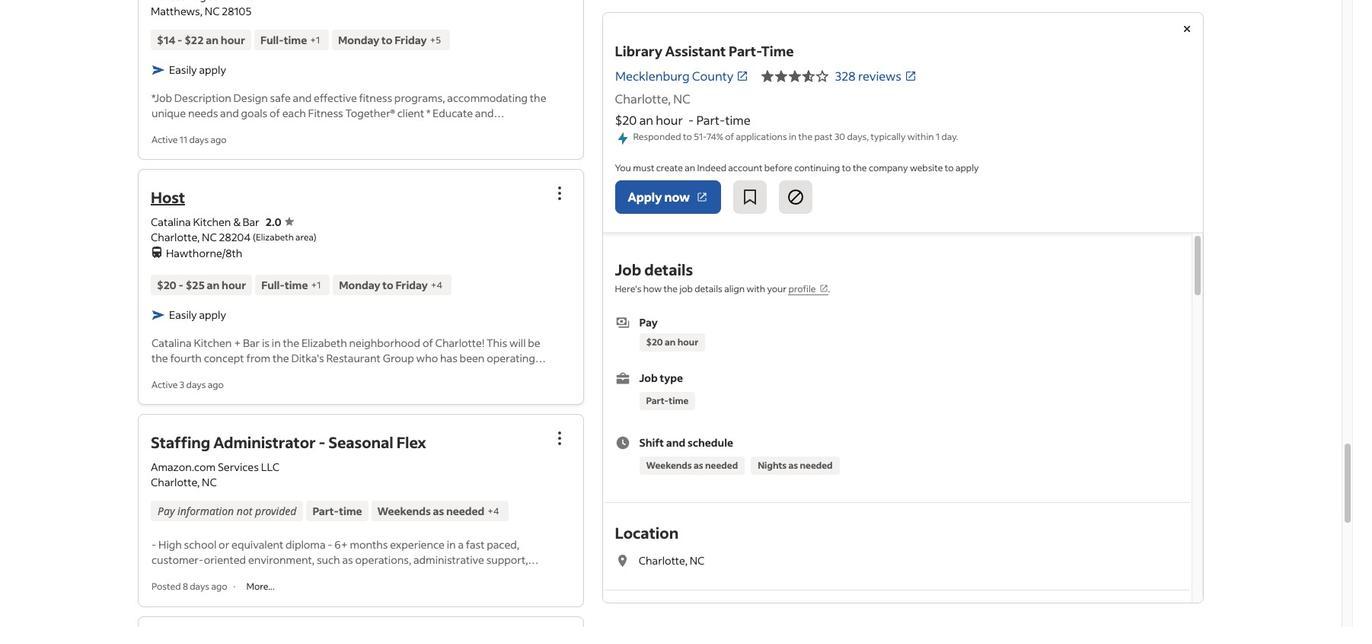 Task type: vqa. For each thing, say whether or not it's contained in the screenshot.
the "/"
no



Task type: describe. For each thing, give the bounding box(es) containing it.
days,
[[848, 131, 870, 142]]

catalina kitchen & bar
[[151, 215, 260, 230]]

type
[[661, 371, 684, 386]]

here's
[[616, 284, 642, 295]]

staffing
[[151, 433, 210, 453]]

+ inside monday to friday + 4
[[431, 279, 437, 291]]

from
[[246, 351, 271, 366]]

0 vertical spatial in
[[790, 131, 798, 142]]

part-time for location
[[647, 396, 689, 407]]

posted 8 days ago ·
[[152, 582, 236, 593]]

county
[[692, 68, 734, 84]]

mecklenburg county
[[616, 68, 734, 84]]

before
[[765, 162, 793, 174]]

$20 for $20 an hour
[[647, 337, 664, 348]]

job for job details
[[616, 260, 642, 280]]

1 vertical spatial 1
[[937, 131, 941, 142]]

job
[[680, 284, 694, 295]]

1 vertical spatial apply
[[957, 162, 980, 174]]

&
[[233, 215, 240, 230]]

equivalent
[[232, 538, 284, 553]]

matthews,
[[151, 4, 203, 18]]

$22
[[185, 33, 204, 47]]

job actions for host is collapsed image
[[551, 185, 569, 203]]

+ inside the weekends as needed + 4
[[488, 506, 494, 517]]

fitness
[[359, 91, 392, 105]]

2.0
[[266, 215, 282, 230]]

2.0 out of five stars rating image
[[266, 215, 294, 230]]

transit information image
[[151, 244, 163, 258]]

active for catalina kitchen + bar is in the elizabeth neighborhood of charlotte! this will be the fourth concept from the ditka's restaurant group who has been operating…
[[152, 380, 178, 391]]

pay for pay
[[640, 316, 659, 330]]

profile
[[789, 284, 817, 295]]

more...
[[246, 582, 275, 593]]

full-time + 1 for $20 - $25 an hour
[[262, 278, 321, 293]]

here's how the job details align with your
[[616, 284, 789, 295]]

28105
[[222, 4, 252, 18]]

kitchen for &
[[193, 215, 231, 230]]

job details
[[616, 260, 694, 280]]

close job details image
[[1179, 20, 1197, 38]]

to right website
[[946, 162, 955, 174]]

provided
[[255, 505, 297, 519]]

easily for kitchen
[[169, 308, 197, 322]]

74%
[[707, 131, 724, 142]]

shift
[[640, 436, 665, 450]]

each
[[282, 106, 306, 120]]

library
[[616, 42, 663, 60]]

charlotte, inside staffing administrator - seasonal flex amazon.com services llc charlotte, nc
[[151, 476, 200, 490]]

apply for *job description design safe and effective fitness programs, accommodating the unique needs and goals of each fitness together® client * educate and…
[[199, 63, 226, 77]]

nights as needed
[[759, 460, 834, 472]]

host button
[[151, 188, 185, 207]]

30
[[835, 131, 846, 142]]

ago for description
[[211, 134, 227, 146]]

monday for $14 - $22 an hour
[[338, 33, 380, 47]]

staffing administrator - seasonal flex amazon.com services llc charlotte, nc
[[151, 433, 426, 490]]

part- down job type
[[647, 396, 670, 407]]

charlotte, nc for library assistant part-time
[[616, 91, 691, 107]]

0 vertical spatial and
[[293, 91, 312, 105]]

within
[[908, 131, 935, 142]]

charlotte!
[[436, 336, 485, 351]]

concept
[[204, 351, 244, 366]]

$14 - $22 an hour
[[157, 33, 245, 47]]

$25
[[186, 278, 205, 293]]

*job description design safe and effective fitness programs, accommodating the unique needs and goals of each fitness together® client * educate and…
[[152, 91, 547, 120]]

as for weekends as needed
[[695, 460, 704, 472]]

llc
[[261, 461, 280, 475]]

description
[[174, 91, 231, 105]]

bar for +
[[243, 336, 260, 351]]

not interested image
[[787, 188, 806, 207]]

weekends as needed
[[647, 460, 739, 472]]

2 vertical spatial days
[[190, 582, 210, 593]]

been
[[460, 351, 485, 366]]

apply
[[629, 189, 663, 205]]

the left company
[[854, 162, 868, 174]]

to right continuing at the top of page
[[843, 162, 852, 174]]

full- for $14 - $22 an hour
[[261, 33, 284, 47]]

to for monday to friday + 5
[[382, 33, 393, 47]]

2 vertical spatial ago
[[211, 582, 227, 593]]

day.
[[943, 131, 959, 142]]

needed for weekends as needed
[[706, 460, 739, 472]]

job actions for staffing administrator - seasonal flex is collapsed image
[[551, 430, 569, 448]]

$20 for $20 - $25 an hour
[[157, 278, 177, 293]]

an for $20 - $25 an hour
[[207, 278, 220, 293]]

- left $25
[[179, 278, 184, 293]]

you
[[616, 162, 632, 174]]

pay information not provided
[[158, 505, 297, 519]]

$14
[[157, 33, 175, 47]]

administrator
[[213, 433, 316, 453]]

5
[[436, 34, 441, 45]]

*job
[[152, 91, 172, 105]]

together®
[[346, 106, 395, 120]]

charlotte, down location
[[639, 554, 688, 569]]

the up ditka's
[[283, 336, 300, 351]]

posted
[[152, 582, 181, 593]]

$20 an hour
[[647, 337, 699, 348]]

+ up effective
[[310, 34, 316, 45]]

information
[[178, 505, 234, 519]]

as for nights as needed
[[789, 460, 799, 472]]

an for $14 - $22 an hour
[[206, 33, 219, 47]]

time
[[762, 42, 795, 60]]

1 vertical spatial and
[[220, 106, 239, 120]]

not
[[237, 505, 253, 519]]

now
[[665, 189, 691, 205]]

account
[[729, 162, 763, 174]]

assistant
[[666, 42, 727, 60]]

full-time + 1 for $14 - $22 an hour
[[261, 33, 320, 47]]

time up safe
[[284, 33, 307, 47]]

support,…
[[487, 553, 539, 568]]

1 vertical spatial of
[[726, 131, 735, 142]]

part- up county
[[730, 42, 762, 60]]

as inside - high school or equivalent diploma - 6+ months experience in a fast paced, customer-oriented environment, such as operations, administrative support,…
[[342, 553, 353, 568]]

operating…
[[487, 351, 546, 366]]

needed for nights as needed
[[801, 460, 834, 472]]

company
[[870, 162, 909, 174]]

easily for description
[[169, 63, 197, 77]]

services
[[218, 461, 259, 475]]

safe
[[270, 91, 291, 105]]

of inside catalina kitchen + bar is in the elizabeth neighborhood of charlotte! this will be the fourth concept from the ditka's restaurant group who has been operating…
[[423, 336, 433, 351]]

accommodating
[[447, 91, 528, 105]]

hawthorne/8th
[[166, 246, 242, 261]]

easily apply for kitchen
[[169, 308, 226, 322]]

(
[[253, 232, 256, 243]]

effective
[[314, 91, 357, 105]]

host
[[151, 188, 185, 207]]

neighborhood
[[349, 336, 421, 351]]

high
[[159, 538, 182, 553]]

in inside - high school or equivalent diploma - 6+ months experience in a fast paced, customer-oriented environment, such as operations, administrative support,…
[[447, 538, 456, 553]]

this
[[487, 336, 508, 351]]

1 for $14 - $22 an hour
[[316, 34, 320, 45]]

or
[[219, 538, 230, 553]]

kitchen for +
[[194, 336, 232, 351]]

apply now button
[[616, 181, 722, 214]]

oriented
[[204, 553, 246, 568]]

responded
[[634, 131, 682, 142]]

applications
[[737, 131, 788, 142]]

as for weekends as needed + 4
[[433, 505, 444, 519]]

3
[[180, 380, 185, 391]]

needs
[[188, 106, 218, 120]]

area
[[296, 232, 314, 243]]

flex
[[397, 433, 426, 453]]

charlotte, down mecklenburg
[[616, 91, 672, 107]]



Task type: locate. For each thing, give the bounding box(es) containing it.
part-
[[730, 42, 762, 60], [697, 112, 726, 128], [647, 396, 670, 407], [313, 505, 339, 519]]

6+
[[335, 538, 348, 553]]

1 vertical spatial full-
[[262, 278, 285, 293]]

$20 up job type
[[647, 337, 664, 348]]

the left the past
[[799, 131, 813, 142]]

0 vertical spatial kitchen
[[193, 215, 231, 230]]

active 11 days ago
[[152, 134, 227, 146]]

ago for kitchen
[[208, 380, 224, 391]]

- left 6+
[[328, 538, 333, 553]]

apply for catalina kitchen + bar is in the elizabeth neighborhood of charlotte! this will be the fourth concept from the ditka's restaurant group who has been operating…
[[199, 308, 226, 322]]

0 vertical spatial elizabeth
[[256, 232, 294, 243]]

1 easily from the top
[[169, 63, 197, 77]]

1 left monday to friday + 4
[[317, 279, 321, 291]]

and…
[[475, 106, 505, 120]]

time up applications
[[726, 112, 751, 128]]

to
[[382, 33, 393, 47], [684, 131, 693, 142], [843, 162, 852, 174], [946, 162, 955, 174], [383, 278, 394, 293]]

hour right $25
[[222, 278, 246, 293]]

ditka's
[[291, 351, 324, 366]]

weekends down shift and schedule
[[647, 460, 693, 472]]

1 vertical spatial details
[[696, 284, 723, 295]]

the right from at left bottom
[[273, 351, 289, 366]]

full-time + 1 down area
[[262, 278, 321, 293]]

monday up fitness
[[338, 33, 380, 47]]

1 vertical spatial weekends
[[378, 505, 431, 519]]

mecklenburg county link
[[616, 67, 749, 85]]

0 horizontal spatial weekends
[[378, 505, 431, 519]]

+ up programs,
[[430, 34, 436, 45]]

2 vertical spatial apply
[[199, 308, 226, 322]]

will
[[510, 336, 526, 351]]

$20 an hour - part-time
[[616, 112, 751, 128]]

charlotte, down the amazon.com
[[151, 476, 200, 490]]

4 for staffing administrator - seasonal flex
[[494, 506, 499, 517]]

group
[[383, 351, 414, 366]]

2 horizontal spatial and
[[667, 436, 686, 450]]

seasonal
[[329, 433, 394, 453]]

- up 51-
[[689, 112, 695, 128]]

- right "$14" at the left top of page
[[178, 33, 182, 47]]

+ inside catalina kitchen + bar is in the elizabeth neighborhood of charlotte! this will be the fourth concept from the ditka's restaurant group who has been operating…
[[234, 336, 241, 351]]

job left the type
[[640, 371, 659, 386]]

paced,
[[487, 538, 520, 553]]

friday for $14 - $22 an hour
[[395, 33, 427, 47]]

save this job image
[[742, 188, 760, 207]]

4 up charlotte!
[[437, 279, 443, 291]]

2 bar from the top
[[243, 336, 260, 351]]

0 vertical spatial active
[[152, 134, 178, 146]]

elizabeth
[[256, 232, 294, 243], [302, 336, 347, 351]]

monday up neighborhood
[[339, 278, 381, 293]]

pay up high
[[158, 505, 175, 519]]

0 vertical spatial friday
[[395, 33, 427, 47]]

full- up safe
[[261, 33, 284, 47]]

details up the how
[[645, 260, 694, 280]]

an
[[206, 33, 219, 47], [640, 112, 654, 128], [686, 162, 696, 174], [207, 278, 220, 293], [666, 337, 677, 348]]

of inside *job description design safe and effective fitness programs, accommodating the unique needs and goals of each fitness together® client * educate and…
[[270, 106, 280, 120]]

has
[[440, 351, 458, 366]]

0 horizontal spatial of
[[270, 106, 280, 120]]

friday left 5 on the top of the page
[[395, 33, 427, 47]]

hour down 28105
[[221, 33, 245, 47]]

+ down )
[[311, 279, 317, 291]]

fourth
[[170, 351, 202, 366]]

weekends as needed + 4
[[378, 505, 499, 519]]

$20 up responded
[[616, 112, 638, 128]]

$20 for $20 an hour - part-time
[[616, 112, 638, 128]]

0 vertical spatial charlotte, nc
[[616, 91, 691, 107]]

monday to friday + 5
[[338, 33, 441, 47]]

part-time down the type
[[647, 396, 689, 407]]

weekends for weekends as needed + 4
[[378, 505, 431, 519]]

1 vertical spatial active
[[152, 380, 178, 391]]

apply up description
[[199, 63, 226, 77]]

to left 5 on the top of the page
[[382, 33, 393, 47]]

the left "fourth"
[[152, 351, 168, 366]]

days for kitchen
[[186, 380, 206, 391]]

job type
[[640, 371, 684, 386]]

full- up 'is'
[[262, 278, 285, 293]]

elizabeth up ditka's
[[302, 336, 347, 351]]

easily down $22
[[169, 63, 197, 77]]

job up here's
[[616, 260, 642, 280]]

goals
[[241, 106, 268, 120]]

an up responded
[[640, 112, 654, 128]]

an up the type
[[666, 337, 677, 348]]

friday for $20 - $25 an hour
[[396, 278, 428, 293]]

full-
[[261, 33, 284, 47], [262, 278, 285, 293]]

website
[[911, 162, 944, 174]]

easily apply for description
[[169, 63, 226, 77]]

as up experience in the left of the page
[[433, 505, 444, 519]]

bar for &
[[243, 215, 260, 230]]

part-time for - high school or equivalent diploma - 6+ months experience in a fast paced, customer-oriented environment, such as operations, administrative support,…
[[313, 505, 362, 519]]

days for description
[[189, 134, 209, 146]]

needed for weekends as needed + 4
[[447, 505, 485, 519]]

an right $25
[[207, 278, 220, 293]]

monday
[[338, 33, 380, 47], [339, 278, 381, 293]]

2 horizontal spatial $20
[[647, 337, 664, 348]]

+ up charlotte!
[[431, 279, 437, 291]]

elizabeth inside charlotte, nc 28204 ( elizabeth area )
[[256, 232, 294, 243]]

unique
[[152, 106, 186, 120]]

4
[[437, 279, 443, 291], [494, 506, 499, 517]]

0 vertical spatial 4
[[437, 279, 443, 291]]

monday for $20 - $25 an hour
[[339, 278, 381, 293]]

2 vertical spatial 1
[[317, 279, 321, 291]]

staffing administrator - seasonal flex button
[[151, 433, 426, 453]]

time up 6+
[[339, 505, 362, 519]]

charlotte, nc 28204 ( elizabeth area )
[[151, 230, 317, 245]]

charlotte, nc down location
[[639, 554, 706, 569]]

8
[[183, 582, 188, 593]]

hour up responded
[[657, 112, 684, 128]]

1 vertical spatial catalina
[[152, 336, 192, 351]]

is
[[262, 336, 270, 351]]

active
[[152, 134, 178, 146], [152, 380, 178, 391]]

1 vertical spatial kitchen
[[194, 336, 232, 351]]

elizabeth inside catalina kitchen + bar is in the elizabeth neighborhood of charlotte! this will be the fourth concept from the ditka's restaurant group who has been operating…
[[302, 336, 347, 351]]

0 vertical spatial ago
[[211, 134, 227, 146]]

0 horizontal spatial part-time
[[313, 505, 362, 519]]

monday to friday + 4
[[339, 278, 443, 293]]

1 vertical spatial job
[[640, 371, 659, 386]]

months
[[350, 538, 388, 553]]

part- up 6+
[[313, 505, 339, 519]]

0 vertical spatial part-time
[[647, 396, 689, 407]]

of down safe
[[270, 106, 280, 120]]

4 inside the weekends as needed + 4
[[494, 506, 499, 517]]

4 inside monday to friday + 4
[[437, 279, 443, 291]]

easily apply up description
[[169, 63, 226, 77]]

needed up a
[[447, 505, 485, 519]]

ago left the ·
[[211, 582, 227, 593]]

and right shift
[[667, 436, 686, 450]]

active left 3
[[152, 380, 178, 391]]

4 for host
[[437, 279, 443, 291]]

- left "seasonal" on the left bottom of the page
[[319, 433, 326, 453]]

1 left day.
[[937, 131, 941, 142]]

1 vertical spatial charlotte, nc
[[639, 554, 706, 569]]

0 vertical spatial easily apply
[[169, 63, 226, 77]]

1 vertical spatial 4
[[494, 506, 499, 517]]

1 active from the top
[[152, 134, 178, 146]]

profile link
[[789, 284, 829, 296]]

and up each
[[293, 91, 312, 105]]

1 vertical spatial friday
[[396, 278, 428, 293]]

charlotte, up hawthorne/8th
[[151, 230, 200, 245]]

+ inside monday to friday + 5
[[430, 34, 436, 45]]

1 vertical spatial ago
[[208, 380, 224, 391]]

2 vertical spatial $20
[[647, 337, 664, 348]]

catalina down host button
[[151, 215, 191, 230]]

0 vertical spatial 1
[[316, 34, 320, 45]]

catalina inside catalina kitchen + bar is in the elizabeth neighborhood of charlotte! this will be the fourth concept from the ditka's restaurant group who has been operating…
[[152, 336, 192, 351]]

create
[[657, 162, 684, 174]]

part- up 74%
[[697, 112, 726, 128]]

full-time + 1
[[261, 33, 320, 47], [262, 278, 321, 293]]

part-time
[[647, 396, 689, 407], [313, 505, 362, 519]]

1 bar from the top
[[243, 215, 260, 230]]

0 vertical spatial pay
[[640, 316, 659, 330]]

1 for $20 - $25 an hour
[[317, 279, 321, 291]]

typically
[[872, 131, 907, 142]]

4 up paced,
[[494, 506, 499, 517]]

catalina for catalina kitchen & bar
[[151, 215, 191, 230]]

easily apply down $25
[[169, 308, 226, 322]]

full- for $20 - $25 an hour
[[262, 278, 285, 293]]

as
[[695, 460, 704, 472], [789, 460, 799, 472], [433, 505, 444, 519], [342, 553, 353, 568]]

- high school or equivalent diploma - 6+ months experience in a fast paced, customer-oriented environment, such as operations, administrative support,…
[[152, 538, 539, 568]]

1 horizontal spatial elizabeth
[[302, 336, 347, 351]]

0 horizontal spatial in
[[272, 336, 281, 351]]

1 vertical spatial full-time + 1
[[262, 278, 321, 293]]

to left 51-
[[684, 131, 693, 142]]

- inside staffing administrator - seasonal flex amazon.com services llc charlotte, nc
[[319, 433, 326, 453]]

0 vertical spatial bar
[[243, 215, 260, 230]]

an right $22
[[206, 33, 219, 47]]

an for you must create an indeed account before continuing to the company website to apply
[[686, 162, 696, 174]]

1 horizontal spatial needed
[[706, 460, 739, 472]]

catalina kitchen + bar is in the elizabeth neighborhood of charlotte! this will be the fourth concept from the ditka's restaurant group who has been operating…
[[152, 336, 546, 366]]

1 vertical spatial monday
[[339, 278, 381, 293]]

easily
[[169, 63, 197, 77], [169, 308, 197, 322]]

0 vertical spatial full-
[[261, 33, 284, 47]]

pay up '$20 an hour'
[[640, 316, 659, 330]]

days right 8 at the bottom of page
[[190, 582, 210, 593]]

-
[[178, 33, 182, 47], [689, 112, 695, 128], [179, 278, 184, 293], [319, 433, 326, 453], [152, 538, 156, 553], [328, 538, 333, 553]]

0 horizontal spatial $20
[[157, 278, 177, 293]]

1 horizontal spatial and
[[293, 91, 312, 105]]

fast
[[466, 538, 485, 553]]

the right "accommodating"
[[530, 91, 547, 105]]

1 vertical spatial part-time
[[313, 505, 362, 519]]

1 vertical spatial bar
[[243, 336, 260, 351]]

0 vertical spatial of
[[270, 106, 280, 120]]

needed
[[706, 460, 739, 472], [801, 460, 834, 472], [447, 505, 485, 519]]

must
[[634, 162, 655, 174]]

apply now
[[629, 189, 691, 205]]

nc inside staffing administrator - seasonal flex amazon.com services llc charlotte, nc
[[202, 476, 217, 490]]

reviews
[[859, 68, 902, 84]]

1 vertical spatial easily apply
[[169, 308, 226, 322]]

days
[[189, 134, 209, 146], [186, 380, 206, 391], [190, 582, 210, 593]]

catalina
[[151, 215, 191, 230], [152, 336, 192, 351]]

weekends for weekends as needed
[[647, 460, 693, 472]]

- left high
[[152, 538, 156, 553]]

of right 74%
[[726, 131, 735, 142]]

1 vertical spatial elizabeth
[[302, 336, 347, 351]]

1 horizontal spatial part-time
[[647, 396, 689, 407]]

hour up the type
[[678, 337, 699, 348]]

easily down $25
[[169, 308, 197, 322]]

who
[[416, 351, 438, 366]]

1 horizontal spatial in
[[447, 538, 456, 553]]

in left the past
[[790, 131, 798, 142]]

0 horizontal spatial 4
[[437, 279, 443, 291]]

bar inside catalina kitchen + bar is in the elizabeth neighborhood of charlotte! this will be the fourth concept from the ditka's restaurant group who has been operating…
[[243, 336, 260, 351]]

pay for pay information not provided
[[158, 505, 175, 519]]

2 horizontal spatial of
[[726, 131, 735, 142]]

charlotte,
[[616, 91, 672, 107], [151, 230, 200, 245], [151, 476, 200, 490], [639, 554, 688, 569]]

1 vertical spatial in
[[272, 336, 281, 351]]

charlotte, nc for location
[[639, 554, 706, 569]]

experience
[[390, 538, 445, 553]]

kitchen
[[193, 215, 231, 230], [194, 336, 232, 351]]

0 vertical spatial catalina
[[151, 215, 191, 230]]

active for *job description design safe and effective fitness programs, accommodating the unique needs and goals of each fitness together® client * educate and…
[[152, 134, 178, 146]]

0 vertical spatial days
[[189, 134, 209, 146]]

of up who
[[423, 336, 433, 351]]

administrative
[[414, 553, 484, 568]]

0 vertical spatial $20
[[616, 112, 638, 128]]

catalina for catalina kitchen + bar is in the elizabeth neighborhood of charlotte! this will be the fourth concept from the ditka's restaurant group who has been operating…
[[152, 336, 192, 351]]

0 horizontal spatial and
[[220, 106, 239, 120]]

details right job
[[696, 284, 723, 295]]

*
[[427, 106, 431, 120]]

an right create
[[686, 162, 696, 174]]

responded to 51-74% of applications in the past 30 days, typically within 1 day.
[[634, 131, 959, 142]]

time down the type
[[670, 396, 689, 407]]

0 vertical spatial easily
[[169, 63, 197, 77]]

328 reviews link
[[836, 68, 918, 84]]

+
[[310, 34, 316, 45], [430, 34, 436, 45], [311, 279, 317, 291], [431, 279, 437, 291], [234, 336, 241, 351], [488, 506, 494, 517]]

and
[[293, 91, 312, 105], [220, 106, 239, 120], [667, 436, 686, 450]]

needed right nights
[[801, 460, 834, 472]]

0 horizontal spatial needed
[[447, 505, 485, 519]]

2 active from the top
[[152, 380, 178, 391]]

2 easily from the top
[[169, 308, 197, 322]]

job
[[616, 260, 642, 280], [640, 371, 659, 386]]

diploma
[[286, 538, 326, 553]]

1 horizontal spatial details
[[696, 284, 723, 295]]

$20 left $25
[[157, 278, 177, 293]]

location
[[616, 524, 679, 543]]

2 vertical spatial of
[[423, 336, 433, 351]]

1 vertical spatial easily
[[169, 308, 197, 322]]

kitchen left &
[[193, 215, 231, 230]]

operations,
[[355, 553, 412, 568]]

indeed
[[698, 162, 727, 174]]

1 easily apply from the top
[[169, 63, 226, 77]]

1 vertical spatial pay
[[158, 505, 175, 519]]

elizabeth down 2.0
[[256, 232, 294, 243]]

·
[[234, 582, 236, 593]]

2 vertical spatial and
[[667, 436, 686, 450]]

0 vertical spatial job
[[616, 260, 642, 280]]

days right 3
[[186, 380, 206, 391]]

client
[[398, 106, 425, 120]]

0 horizontal spatial elizabeth
[[256, 232, 294, 243]]

time
[[284, 33, 307, 47], [726, 112, 751, 128], [285, 278, 308, 293], [670, 396, 689, 407], [339, 505, 362, 519]]

kitchen inside catalina kitchen + bar is in the elizabeth neighborhood of charlotte! this will be the fourth concept from the ditka's restaurant group who has been operating…
[[194, 336, 232, 351]]

weekends up experience in the left of the page
[[378, 505, 431, 519]]

in left a
[[447, 538, 456, 553]]

in right 'is'
[[272, 336, 281, 351]]

in inside catalina kitchen + bar is in the elizabeth neighborhood of charlotte! this will be the fourth concept from the ditka's restaurant group who has been operating…
[[272, 336, 281, 351]]

0 vertical spatial monday
[[338, 33, 380, 47]]

environment,
[[248, 553, 315, 568]]

your
[[768, 284, 787, 295]]

1 horizontal spatial $20
[[616, 112, 638, 128]]

0 horizontal spatial pay
[[158, 505, 175, 519]]

bar right &
[[243, 215, 260, 230]]

to up neighborhood
[[383, 278, 394, 293]]

mecklenburg
[[616, 68, 690, 84]]

2 easily apply from the top
[[169, 308, 226, 322]]

1 horizontal spatial of
[[423, 336, 433, 351]]

to for monday to friday + 4
[[383, 278, 394, 293]]

2 horizontal spatial in
[[790, 131, 798, 142]]

fitness
[[308, 106, 343, 120]]

0 vertical spatial weekends
[[647, 460, 693, 472]]

0 vertical spatial apply
[[199, 63, 226, 77]]

$20 - $25 an hour
[[157, 278, 246, 293]]

2 vertical spatial in
[[447, 538, 456, 553]]

0 vertical spatial details
[[645, 260, 694, 280]]

job for job type
[[640, 371, 659, 386]]

the inside *job description design safe and effective fitness programs, accommodating the unique needs and goals of each fitness together® client * educate and…
[[530, 91, 547, 105]]

1 vertical spatial days
[[186, 380, 206, 391]]

1 horizontal spatial 4
[[494, 506, 499, 517]]

part-time up 6+
[[313, 505, 362, 519]]

.
[[829, 284, 831, 295]]

library assistant part-time
[[616, 42, 795, 60]]

1 horizontal spatial weekends
[[647, 460, 693, 472]]

the left job
[[664, 284, 679, 295]]

0 horizontal spatial details
[[645, 260, 694, 280]]

0 vertical spatial full-time + 1
[[261, 33, 320, 47]]

bar left 'is'
[[243, 336, 260, 351]]

as right nights
[[789, 460, 799, 472]]

days right 11 at the left of page
[[189, 134, 209, 146]]

1 vertical spatial $20
[[157, 278, 177, 293]]

apply down $20 - $25 an hour
[[199, 308, 226, 322]]

3.6 out of 5 stars image
[[761, 67, 830, 85]]

ago down concept
[[208, 380, 224, 391]]

1 horizontal spatial pay
[[640, 316, 659, 330]]

nc
[[205, 4, 220, 18], [674, 91, 691, 107], [202, 230, 217, 245], [202, 476, 217, 490], [691, 554, 706, 569]]

+ up concept
[[234, 336, 241, 351]]

and left goals
[[220, 106, 239, 120]]

with
[[747, 284, 766, 295]]

kitchen up concept
[[194, 336, 232, 351]]

to for responded to 51-74% of applications in the past 30 days, typically within 1 day.
[[684, 131, 693, 142]]

restaurant
[[327, 351, 381, 366]]

bar
[[243, 215, 260, 230], [243, 336, 260, 351]]

time down area
[[285, 278, 308, 293]]

as down schedule
[[695, 460, 704, 472]]

charlotte, nc down mecklenburg
[[616, 91, 691, 107]]

as down 6+
[[342, 553, 353, 568]]

2 horizontal spatial needed
[[801, 460, 834, 472]]



